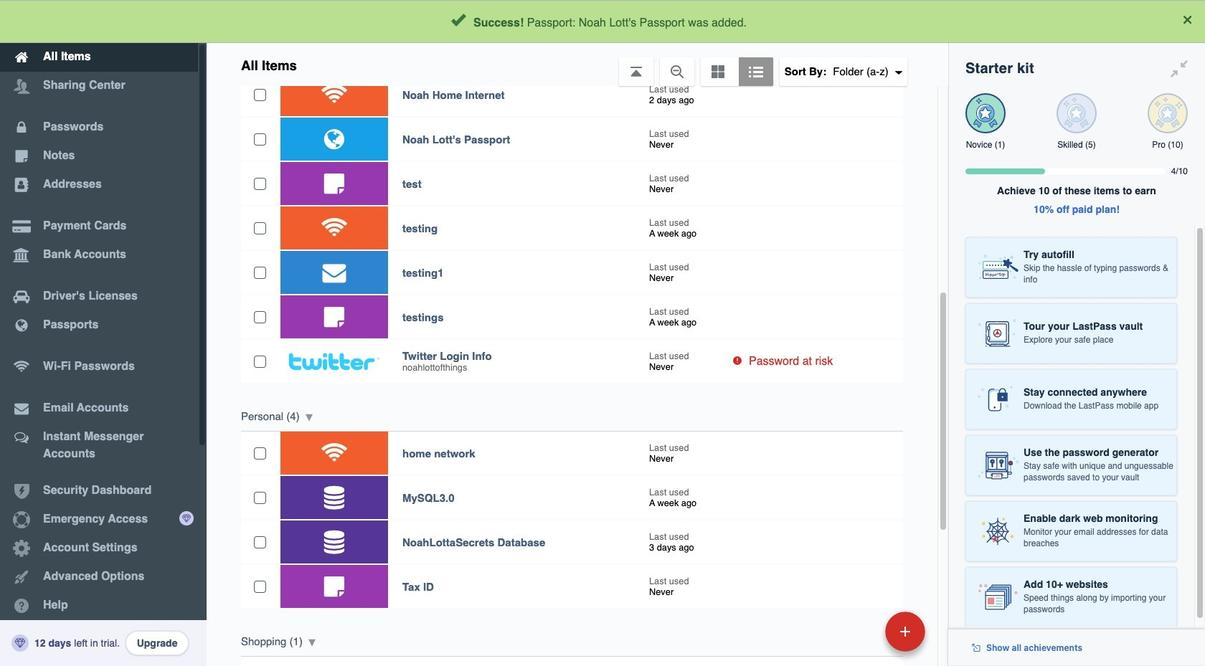 Task type: locate. For each thing, give the bounding box(es) containing it.
search my vault text field
[[346, 6, 919, 37]]

alert
[[0, 0, 1206, 43]]

Search search field
[[346, 6, 919, 37]]



Task type: describe. For each thing, give the bounding box(es) containing it.
vault options navigation
[[207, 43, 949, 86]]

new item element
[[787, 611, 931, 652]]

new item navigation
[[787, 608, 934, 667]]

main navigation navigation
[[0, 0, 207, 667]]



